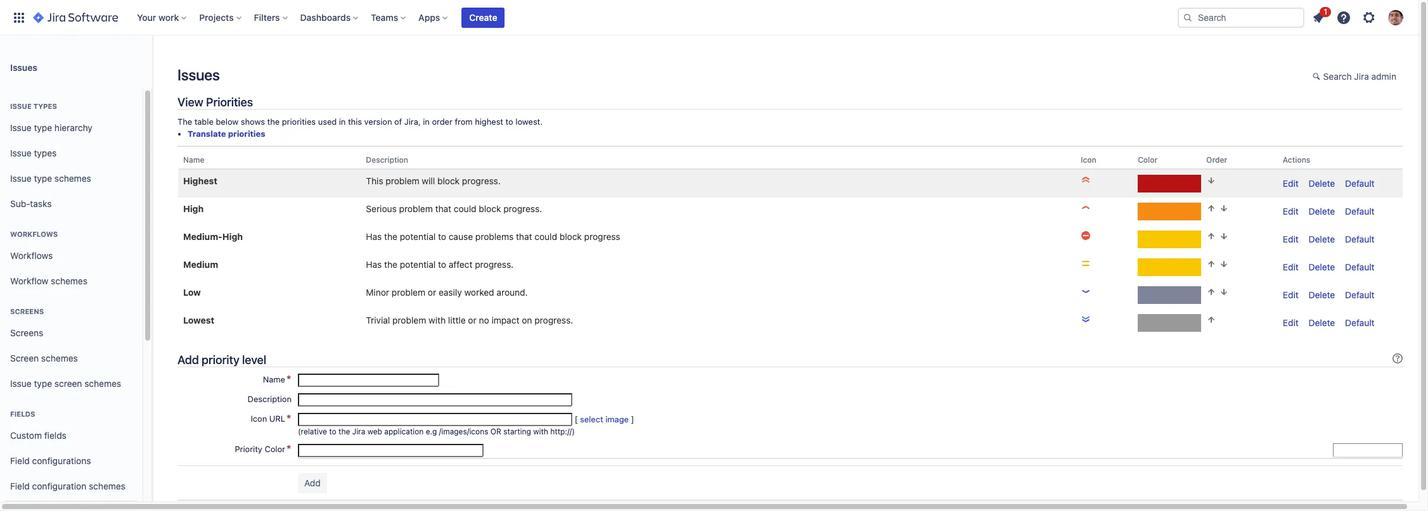 Task type: vqa. For each thing, say whether or not it's contained in the screenshot.
permission scheme link
no



Task type: describe. For each thing, give the bounding box(es) containing it.
[ select image ] (relative to the jira web application e.g /images/icons or starting with http://)
[[298, 415, 634, 437]]

used
[[318, 117, 337, 127]]

issue for issue type hierarchy
[[10, 122, 32, 133]]

e.g
[[426, 427, 437, 437]]

fields group
[[5, 397, 138, 504]]

the
[[178, 117, 192, 127]]

delete for serious problem that could block progress.
[[1309, 206, 1336, 217]]

jira inside [ select image ] (relative to the jira web application e.g /images/icons or starting with http://)
[[352, 427, 365, 437]]

low image
[[1081, 286, 1091, 296]]

version
[[364, 117, 392, 127]]

0 horizontal spatial that
[[435, 203, 452, 214]]

0 vertical spatial or
[[428, 287, 436, 298]]

issue for issue type schemes
[[10, 173, 32, 184]]

trivial
[[366, 315, 390, 326]]

projects
[[199, 12, 234, 23]]

type for screen
[[34, 378, 52, 389]]

sub-tasks link
[[5, 192, 138, 217]]

1 horizontal spatial that
[[516, 231, 532, 242]]

delete link for trivial problem with little or no impact on progress.
[[1309, 317, 1336, 328]]

default for minor problem or easily worked around.
[[1346, 290, 1375, 300]]

required image for priority color
[[285, 445, 292, 455]]

1 vertical spatial color
[[265, 445, 285, 455]]

medium-
[[183, 231, 222, 242]]

delete link for minor problem or easily worked around.
[[1309, 290, 1336, 300]]

has the potential to cause problems that could block progress
[[366, 231, 621, 242]]

types
[[33, 102, 57, 110]]

default link for trivial problem with little or no impact on progress.
[[1346, 317, 1375, 328]]

starting
[[504, 427, 531, 437]]

edit for minor problem or easily worked around.
[[1283, 290, 1299, 300]]

edit for trivial problem with little or no impact on progress.
[[1283, 317, 1299, 328]]

field configurations
[[10, 456, 91, 466]]

field for field configurations
[[10, 456, 30, 466]]

highest
[[183, 175, 217, 186]]

edit for this problem will block progress.
[[1283, 178, 1299, 189]]

default for has the potential to affect progress.
[[1346, 262, 1375, 272]]

icon url
[[251, 414, 285, 424]]

teams
[[371, 12, 398, 23]]

custom fields link
[[5, 424, 138, 449]]

priority color
[[235, 445, 285, 455]]

select
[[580, 415, 604, 425]]

schemes inside issue types group
[[54, 173, 91, 184]]

default link for minor problem or easily worked around.
[[1346, 290, 1375, 300]]

schemes right screen
[[84, 378, 121, 389]]

delete link for has the potential to cause problems that could block progress
[[1309, 234, 1336, 244]]

type for hierarchy
[[34, 122, 52, 133]]

affect
[[449, 259, 473, 270]]

screen
[[10, 353, 39, 364]]

fields
[[10, 410, 35, 419]]

2 in from the left
[[423, 117, 430, 127]]

1 in from the left
[[339, 117, 346, 127]]

filters
[[254, 12, 280, 23]]

workflows link
[[5, 244, 138, 269]]

0 horizontal spatial description
[[248, 394, 292, 404]]

edit link for minor problem or easily worked around.
[[1283, 290, 1299, 300]]

workflows for workflows "link"
[[10, 250, 53, 261]]

configuration
[[32, 481, 86, 492]]

schemes up issue type screen schemes
[[41, 353, 78, 364]]

0 vertical spatial with
[[429, 315, 446, 326]]

workflows for workflows 'group'
[[10, 230, 58, 238]]

table
[[194, 117, 214, 127]]

delete for has the potential to cause problems that could block progress
[[1309, 234, 1336, 244]]

workflow schemes
[[10, 276, 87, 286]]

search jira admin link
[[1307, 67, 1403, 88]]

1 horizontal spatial name
[[263, 375, 285, 385]]

default for serious problem that could block progress.
[[1346, 206, 1375, 217]]

banner containing your work
[[0, 0, 1419, 36]]

custom fields
[[10, 430, 67, 441]]

projects button
[[195, 7, 246, 28]]

delete for trivial problem with little or no impact on progress.
[[1309, 317, 1336, 328]]

2 horizontal spatial block
[[560, 231, 582, 242]]

no
[[479, 315, 489, 326]]

[
[[575, 415, 578, 425]]

below
[[216, 117, 239, 127]]

the inside the table below shows the priorities used in this version of jira, in order from highest to lowest. translate priorities
[[267, 117, 280, 127]]

dashboards
[[300, 12, 351, 23]]

field configurations link
[[5, 449, 138, 474]]

web
[[368, 427, 382, 437]]

your
[[137, 12, 156, 23]]

to left affect
[[438, 259, 446, 270]]

highest
[[475, 117, 503, 127]]

schemes inside fields group
[[89, 481, 125, 492]]

http://)
[[551, 427, 575, 437]]

workflow schemes link
[[5, 269, 138, 294]]

search jira admin
[[1324, 71, 1397, 82]]

configurations
[[32, 456, 91, 466]]

minor
[[366, 287, 389, 298]]

1
[[1324, 7, 1328, 16]]

shows
[[241, 117, 265, 127]]

apps button
[[415, 7, 453, 28]]

issue types
[[10, 102, 57, 110]]

issue type screen schemes link
[[5, 372, 138, 397]]

delete for this problem will block progress.
[[1309, 178, 1336, 189]]

screen schemes link
[[5, 346, 138, 372]]

admin
[[1372, 71, 1397, 82]]

the inside [ select image ] (relative to the jira web application e.g /images/icons or starting with http://)
[[339, 427, 350, 437]]

/images/icons
[[439, 427, 489, 437]]

trivial problem with little or no impact on progress.
[[366, 315, 573, 326]]

default for this problem will block progress.
[[1346, 178, 1375, 189]]

this problem will block progress.
[[366, 175, 501, 186]]

problems
[[475, 231, 514, 242]]

order
[[1207, 156, 1228, 165]]

issue for issue type screen schemes
[[10, 378, 32, 389]]

create
[[469, 12, 497, 23]]

edit link for serious problem that could block progress.
[[1283, 206, 1299, 217]]

1 vertical spatial priorities
[[228, 129, 265, 139]]

to left cause
[[438, 231, 446, 242]]

default link for has the potential to affect progress.
[[1346, 262, 1375, 272]]

0 horizontal spatial issues
[[10, 62, 37, 73]]

url
[[269, 414, 285, 424]]

your work button
[[133, 7, 192, 28]]

default link for has the potential to cause problems that could block progress
[[1346, 234, 1375, 244]]

image
[[606, 415, 629, 425]]

potential for cause
[[400, 231, 436, 242]]

view priorities
[[178, 95, 253, 109]]

hierarchy
[[54, 122, 92, 133]]

high image
[[1081, 203, 1091, 213]]

issue type hierarchy link
[[5, 115, 138, 141]]

to inside [ select image ] (relative to the jira web application e.g /images/icons or starting with http://)
[[329, 427, 337, 437]]

delete link for has the potential to affect progress.
[[1309, 262, 1336, 272]]

problem for trivial
[[393, 315, 426, 326]]

types
[[34, 147, 57, 158]]

little
[[448, 315, 466, 326]]

screen
[[54, 378, 82, 389]]

order
[[432, 117, 453, 127]]

screens for screens group
[[10, 308, 44, 316]]

highest image
[[1081, 175, 1091, 185]]

sidebar navigation image
[[138, 51, 166, 76]]

]
[[631, 415, 634, 425]]

sub-
[[10, 198, 30, 209]]

problem for minor
[[392, 287, 426, 298]]

of
[[394, 117, 402, 127]]

0 vertical spatial jira
[[1355, 71, 1370, 82]]

issue for issue types
[[10, 102, 32, 110]]

screens link
[[5, 321, 138, 346]]

delete link for this problem will block progress.
[[1309, 178, 1336, 189]]

field for field configuration schemes
[[10, 481, 30, 492]]

your profile and settings image
[[1389, 10, 1404, 25]]

the down serious
[[384, 231, 398, 242]]

edit link for has the potential to affect progress.
[[1283, 262, 1299, 272]]

issue types link
[[5, 141, 138, 166]]

0 vertical spatial color
[[1138, 156, 1158, 165]]

issue types
[[10, 147, 57, 158]]

0 vertical spatial block
[[438, 175, 460, 186]]



Task type: locate. For each thing, give the bounding box(es) containing it.
lowest
[[183, 315, 214, 326]]

that right 'problems' on the top of the page
[[516, 231, 532, 242]]

required image down required image
[[285, 445, 292, 455]]

0 vertical spatial name
[[183, 156, 205, 165]]

1 vertical spatial icon
[[251, 414, 267, 424]]

1 default link from the top
[[1346, 178, 1375, 189]]

3 delete from the top
[[1309, 234, 1336, 244]]

problem down will
[[399, 203, 433, 214]]

1 vertical spatial block
[[479, 203, 501, 214]]

small image
[[1313, 72, 1323, 82]]

2 has from the top
[[366, 259, 382, 270]]

Search field
[[1178, 7, 1305, 28]]

required image for name
[[285, 375, 292, 385]]

to left lowest.
[[506, 117, 513, 127]]

with left http://)
[[533, 427, 548, 437]]

0 vertical spatial description
[[366, 156, 408, 165]]

1 horizontal spatial icon
[[1081, 156, 1097, 165]]

could up cause
[[454, 203, 477, 214]]

4 issue from the top
[[10, 173, 32, 184]]

edit for serious problem that could block progress.
[[1283, 206, 1299, 217]]

view
[[178, 95, 203, 109]]

in left this
[[339, 117, 346, 127]]

1 vertical spatial description
[[248, 394, 292, 404]]

0 vertical spatial has
[[366, 231, 382, 242]]

progress. down 'problems' on the top of the page
[[475, 259, 514, 270]]

0 vertical spatial required image
[[285, 375, 292, 385]]

3 edit link from the top
[[1283, 234, 1299, 244]]

progress.
[[462, 175, 501, 186], [504, 203, 542, 214], [475, 259, 514, 270], [535, 315, 573, 326]]

level
[[242, 353, 266, 367]]

field down custom
[[10, 456, 30, 466]]

medium-high
[[183, 231, 243, 242]]

could right 'problems' on the top of the page
[[535, 231, 557, 242]]

screens group
[[5, 294, 138, 401]]

1 horizontal spatial with
[[533, 427, 548, 437]]

1 screens from the top
[[10, 308, 44, 316]]

add priority level
[[178, 353, 266, 367]]

primary element
[[8, 0, 1178, 35]]

6 edit link from the top
[[1283, 317, 1299, 328]]

has down serious
[[366, 231, 382, 242]]

on
[[522, 315, 532, 326]]

translate priorities link
[[188, 129, 265, 139]]

None submit
[[298, 473, 327, 494]]

field configuration schemes link
[[5, 474, 138, 500]]

delete for minor problem or easily worked around.
[[1309, 290, 1336, 300]]

problem for serious
[[399, 203, 433, 214]]

1 edit from the top
[[1283, 178, 1299, 189]]

problem right trivial
[[393, 315, 426, 326]]

5 delete link from the top
[[1309, 290, 1336, 300]]

has
[[366, 231, 382, 242], [366, 259, 382, 270]]

search image
[[1183, 12, 1193, 23]]

2 edit from the top
[[1283, 206, 1299, 217]]

field
[[10, 456, 30, 466], [10, 481, 30, 492]]

has for has the potential to cause problems that could block progress
[[366, 231, 382, 242]]

1 vertical spatial or
[[468, 315, 477, 326]]

6 edit from the top
[[1283, 317, 1299, 328]]

4 default from the top
[[1346, 262, 1375, 272]]

appswitcher icon image
[[11, 10, 27, 25]]

1 vertical spatial required image
[[285, 445, 292, 455]]

1 edit link from the top
[[1283, 178, 1299, 189]]

2 delete link from the top
[[1309, 206, 1336, 217]]

1 required image from the top
[[285, 375, 292, 385]]

issues up view
[[178, 66, 220, 84]]

6 default link from the top
[[1346, 317, 1375, 328]]

1 workflows from the top
[[10, 230, 58, 238]]

2 vertical spatial block
[[560, 231, 582, 242]]

3 issue from the top
[[10, 147, 32, 158]]

or left easily
[[428, 287, 436, 298]]

translate
[[188, 129, 226, 139]]

1 horizontal spatial color
[[1138, 156, 1158, 165]]

0 horizontal spatial name
[[183, 156, 205, 165]]

0 horizontal spatial in
[[339, 117, 346, 127]]

tasks
[[30, 198, 52, 209]]

description up the icon url
[[248, 394, 292, 404]]

low
[[183, 287, 201, 298]]

2 type from the top
[[34, 173, 52, 184]]

priorities left used
[[282, 117, 316, 127]]

1 issue from the top
[[10, 102, 32, 110]]

0 horizontal spatial icon
[[251, 414, 267, 424]]

4 edit link from the top
[[1283, 262, 1299, 272]]

1 vertical spatial name
[[263, 375, 285, 385]]

0 vertical spatial potential
[[400, 231, 436, 242]]

potential up 'has the potential to affect progress.'
[[400, 231, 436, 242]]

workflow
[[10, 276, 48, 286]]

3 type from the top
[[34, 378, 52, 389]]

jira left web
[[352, 427, 365, 437]]

6 delete from the top
[[1309, 317, 1336, 328]]

medium high image
[[1081, 231, 1091, 241]]

custom
[[10, 430, 42, 441]]

2 field from the top
[[10, 481, 30, 492]]

edit for has the potential to affect progress.
[[1283, 262, 1299, 272]]

workflows group
[[5, 217, 138, 298]]

with left little on the bottom of the page
[[429, 315, 446, 326]]

type down types
[[34, 122, 52, 133]]

icon for icon
[[1081, 156, 1097, 165]]

default for has the potential to cause problems that could block progress
[[1346, 234, 1375, 244]]

the table below shows the priorities used in this version of jira, in order from highest to lowest. translate priorities
[[178, 117, 543, 139]]

default for trivial problem with little or no impact on progress.
[[1346, 317, 1375, 328]]

schemes up "issue features" group
[[89, 481, 125, 492]]

1 horizontal spatial block
[[479, 203, 501, 214]]

edit for has the potential to cause problems that could block progress
[[1283, 234, 1299, 244]]

required image up required image
[[285, 375, 292, 385]]

problem for this
[[386, 175, 420, 186]]

has for has the potential to affect progress.
[[366, 259, 382, 270]]

screens up screen
[[10, 328, 43, 338]]

banner
[[0, 0, 1419, 36]]

jira,
[[404, 117, 421, 127]]

6 default from the top
[[1346, 317, 1375, 328]]

None text field
[[298, 374, 439, 387], [298, 394, 573, 407], [298, 374, 439, 387], [298, 394, 573, 407]]

1 field from the top
[[10, 456, 30, 466]]

0 horizontal spatial color
[[265, 445, 285, 455]]

3 edit from the top
[[1283, 234, 1299, 244]]

None text field
[[298, 413, 573, 427], [298, 444, 484, 458], [298, 413, 573, 427], [298, 444, 484, 458]]

filters button
[[250, 7, 293, 28]]

apps
[[419, 12, 440, 23]]

work
[[159, 12, 179, 23]]

required image
[[285, 375, 292, 385], [285, 445, 292, 455]]

progress. right 'on'
[[535, 315, 573, 326]]

1 vertical spatial high
[[222, 231, 243, 242]]

type inside screens group
[[34, 378, 52, 389]]

default
[[1346, 178, 1375, 189], [1346, 206, 1375, 217], [1346, 234, 1375, 244], [1346, 262, 1375, 272], [1346, 290, 1375, 300], [1346, 317, 1375, 328]]

0 vertical spatial that
[[435, 203, 452, 214]]

0 vertical spatial field
[[10, 456, 30, 466]]

1 vertical spatial has
[[366, 259, 382, 270]]

2 default link from the top
[[1346, 206, 1375, 217]]

0 vertical spatial type
[[34, 122, 52, 133]]

issue type schemes link
[[5, 166, 138, 192]]

1 horizontal spatial issues
[[178, 66, 220, 84]]

0 horizontal spatial could
[[454, 203, 477, 214]]

dashboards button
[[297, 7, 363, 28]]

workflows up workflow
[[10, 250, 53, 261]]

edit link for this problem will block progress.
[[1283, 178, 1299, 189]]

or left no at the bottom left
[[468, 315, 477, 326]]

issue type screen schemes
[[10, 378, 121, 389]]

2 issue from the top
[[10, 122, 32, 133]]

icon for icon url
[[251, 414, 267, 424]]

type
[[34, 122, 52, 133], [34, 173, 52, 184], [34, 378, 52, 389]]

edit link for trivial problem with little or no impact on progress.
[[1283, 317, 1299, 328]]

minor problem or easily worked around.
[[366, 287, 528, 298]]

icon left url
[[251, 414, 267, 424]]

1 horizontal spatial description
[[366, 156, 408, 165]]

4 delete from the top
[[1309, 262, 1336, 272]]

1 has from the top
[[366, 231, 382, 242]]

priorities down shows
[[228, 129, 265, 139]]

easily
[[439, 287, 462, 298]]

your work
[[137, 12, 179, 23]]

to inside the table below shows the priorities used in this version of jira, in order from highest to lowest. translate priorities
[[506, 117, 513, 127]]

progress
[[584, 231, 621, 242]]

select image link
[[580, 415, 629, 425]]

notifications image
[[1311, 10, 1327, 25]]

potential up minor problem or easily worked around.
[[400, 259, 436, 270]]

4 default link from the top
[[1346, 262, 1375, 272]]

the up minor
[[384, 259, 398, 270]]

in right jira,
[[423, 117, 430, 127]]

delete link
[[1309, 178, 1336, 189], [1309, 206, 1336, 217], [1309, 234, 1336, 244], [1309, 262, 1336, 272], [1309, 290, 1336, 300], [1309, 317, 1336, 328]]

1 delete link from the top
[[1309, 178, 1336, 189]]

2 delete from the top
[[1309, 206, 1336, 217]]

1 vertical spatial screens
[[10, 328, 43, 338]]

1 vertical spatial could
[[535, 231, 557, 242]]

issue inside screens group
[[10, 378, 32, 389]]

1 vertical spatial workflows
[[10, 250, 53, 261]]

delete link for serious problem that could block progress.
[[1309, 206, 1336, 217]]

default link
[[1346, 178, 1375, 189], [1346, 206, 1375, 217], [1346, 234, 1375, 244], [1346, 262, 1375, 272], [1346, 290, 1375, 300], [1346, 317, 1375, 328]]

5 edit from the top
[[1283, 290, 1299, 300]]

name down level
[[263, 375, 285, 385]]

type for schemes
[[34, 173, 52, 184]]

5 default link from the top
[[1346, 290, 1375, 300]]

1 horizontal spatial high
[[222, 231, 243, 242]]

block right will
[[438, 175, 460, 186]]

0 vertical spatial screens
[[10, 308, 44, 316]]

2 workflows from the top
[[10, 250, 53, 261]]

that
[[435, 203, 452, 214], [516, 231, 532, 242]]

5 delete from the top
[[1309, 290, 1336, 300]]

issue
[[10, 102, 32, 110], [10, 122, 32, 133], [10, 147, 32, 158], [10, 173, 32, 184], [10, 378, 32, 389]]

lowest image
[[1081, 314, 1091, 324]]

3 default link from the top
[[1346, 234, 1375, 244]]

delete
[[1309, 178, 1336, 189], [1309, 206, 1336, 217], [1309, 234, 1336, 244], [1309, 262, 1336, 272], [1309, 290, 1336, 300], [1309, 317, 1336, 328]]

0 horizontal spatial with
[[429, 315, 446, 326]]

1 vertical spatial type
[[34, 173, 52, 184]]

1 potential from the top
[[400, 231, 436, 242]]

cause
[[449, 231, 473, 242]]

issue for issue types
[[10, 147, 32, 158]]

1 vertical spatial potential
[[400, 259, 436, 270]]

around.
[[497, 287, 528, 298]]

or
[[491, 427, 502, 437]]

issue types group
[[5, 89, 138, 221]]

delete for has the potential to affect progress.
[[1309, 262, 1336, 272]]

edit
[[1283, 178, 1299, 189], [1283, 206, 1299, 217], [1283, 234, 1299, 244], [1283, 262, 1299, 272], [1283, 290, 1299, 300], [1283, 317, 1299, 328]]

issue features group
[[5, 500, 138, 512]]

type left screen
[[34, 378, 52, 389]]

1 default from the top
[[1346, 178, 1375, 189]]

1 vertical spatial that
[[516, 231, 532, 242]]

progress. up 'problems' on the top of the page
[[504, 203, 542, 214]]

high
[[183, 203, 204, 214], [222, 231, 243, 242]]

6 delete link from the top
[[1309, 317, 1336, 328]]

impact
[[492, 315, 520, 326]]

the
[[267, 117, 280, 127], [384, 231, 398, 242], [384, 259, 398, 270], [339, 427, 350, 437]]

3 delete link from the top
[[1309, 234, 1336, 244]]

fields
[[44, 430, 67, 441]]

0 horizontal spatial high
[[183, 203, 204, 214]]

0 vertical spatial high
[[183, 203, 204, 214]]

to right (relative
[[329, 427, 337, 437]]

workflows down sub-tasks
[[10, 230, 58, 238]]

1 horizontal spatial could
[[535, 231, 557, 242]]

0 vertical spatial workflows
[[10, 230, 58, 238]]

1 type from the top
[[34, 122, 52, 133]]

1 vertical spatial with
[[533, 427, 548, 437]]

required image
[[285, 414, 292, 424]]

block
[[438, 175, 460, 186], [479, 203, 501, 214], [560, 231, 582, 242]]

workflows inside "link"
[[10, 250, 53, 261]]

0 vertical spatial could
[[454, 203, 477, 214]]

add
[[178, 353, 199, 367]]

potential
[[400, 231, 436, 242], [400, 259, 436, 270]]

description up this
[[366, 156, 408, 165]]

workflows
[[10, 230, 58, 238], [10, 250, 53, 261]]

sub-tasks
[[10, 198, 52, 209]]

has up minor
[[366, 259, 382, 270]]

issue type schemes
[[10, 173, 91, 184]]

edit link
[[1283, 178, 1299, 189], [1283, 206, 1299, 217], [1283, 234, 1299, 244], [1283, 262, 1299, 272], [1283, 290, 1299, 300], [1283, 317, 1299, 328]]

1 delete from the top
[[1309, 178, 1336, 189]]

field configuration schemes
[[10, 481, 125, 492]]

5 issue from the top
[[10, 378, 32, 389]]

1 vertical spatial jira
[[352, 427, 365, 437]]

1 vertical spatial field
[[10, 481, 30, 492]]

2 potential from the top
[[400, 259, 436, 270]]

default link for this problem will block progress.
[[1346, 178, 1375, 189]]

type up tasks on the top
[[34, 173, 52, 184]]

default link for serious problem that could block progress.
[[1346, 206, 1375, 217]]

0 horizontal spatial block
[[438, 175, 460, 186]]

0 horizontal spatial priorities
[[228, 129, 265, 139]]

2 screens from the top
[[10, 328, 43, 338]]

2 vertical spatial type
[[34, 378, 52, 389]]

problem right minor
[[392, 287, 426, 298]]

screens for screens link
[[10, 328, 43, 338]]

jira
[[1355, 71, 1370, 82], [352, 427, 365, 437]]

or
[[428, 287, 436, 298], [468, 315, 477, 326]]

color
[[1138, 156, 1158, 165], [265, 445, 285, 455]]

potential for affect
[[400, 259, 436, 270]]

screens
[[10, 308, 44, 316], [10, 328, 43, 338]]

block left progress
[[560, 231, 582, 242]]

serious problem that could block progress.
[[366, 203, 542, 214]]

serious
[[366, 203, 397, 214]]

that down this problem will block progress. on the left top of page
[[435, 203, 452, 214]]

1 horizontal spatial jira
[[1355, 71, 1370, 82]]

block up has the potential to cause problems that could block progress
[[479, 203, 501, 214]]

0 horizontal spatial jira
[[352, 427, 365, 437]]

2 default from the top
[[1346, 206, 1375, 217]]

with inside [ select image ] (relative to the jira web application e.g /images/icons or starting with http://)
[[533, 427, 548, 437]]

progress. up serious problem that could block progress.
[[462, 175, 501, 186]]

screens down workflow
[[10, 308, 44, 316]]

from
[[455, 117, 473, 127]]

5 default from the top
[[1346, 290, 1375, 300]]

2 edit link from the top
[[1283, 206, 1299, 217]]

description
[[366, 156, 408, 165], [248, 394, 292, 404]]

4 delete link from the top
[[1309, 262, 1336, 272]]

0 vertical spatial priorities
[[282, 117, 316, 127]]

help image
[[1337, 10, 1352, 25]]

field left configuration
[[10, 481, 30, 492]]

medium image
[[1081, 258, 1091, 269]]

screen schemes
[[10, 353, 78, 364]]

1 horizontal spatial in
[[423, 117, 430, 127]]

2 required image from the top
[[285, 445, 292, 455]]

schemes inside workflows 'group'
[[51, 276, 87, 286]]

settings image
[[1362, 10, 1377, 25]]

the right shows
[[267, 117, 280, 127]]

1 horizontal spatial or
[[468, 315, 477, 326]]

schemes down issue types link
[[54, 173, 91, 184]]

edit link for has the potential to cause problems that could block progress
[[1283, 234, 1299, 244]]

issues up 'issue types'
[[10, 62, 37, 73]]

could
[[454, 203, 477, 214], [535, 231, 557, 242]]

jira software image
[[33, 10, 118, 25], [33, 10, 118, 25]]

teams button
[[367, 7, 411, 28]]

0 vertical spatial icon
[[1081, 156, 1097, 165]]

issues
[[10, 62, 37, 73], [178, 66, 220, 84]]

the left web
[[339, 427, 350, 437]]

icon up highest image
[[1081, 156, 1097, 165]]

will
[[422, 175, 435, 186]]

1 horizontal spatial priorities
[[282, 117, 316, 127]]

lowest.
[[516, 117, 543, 127]]

name up 'highest'
[[183, 156, 205, 165]]

worked
[[464, 287, 494, 298]]

jira left admin
[[1355, 71, 1370, 82]]

3 default from the top
[[1346, 234, 1375, 244]]

4 edit from the top
[[1283, 262, 1299, 272]]

schemes down workflows "link"
[[51, 276, 87, 286]]

create button
[[462, 7, 505, 28]]

problem left will
[[386, 175, 420, 186]]

5 edit link from the top
[[1283, 290, 1299, 300]]

0 horizontal spatial or
[[428, 287, 436, 298]]



